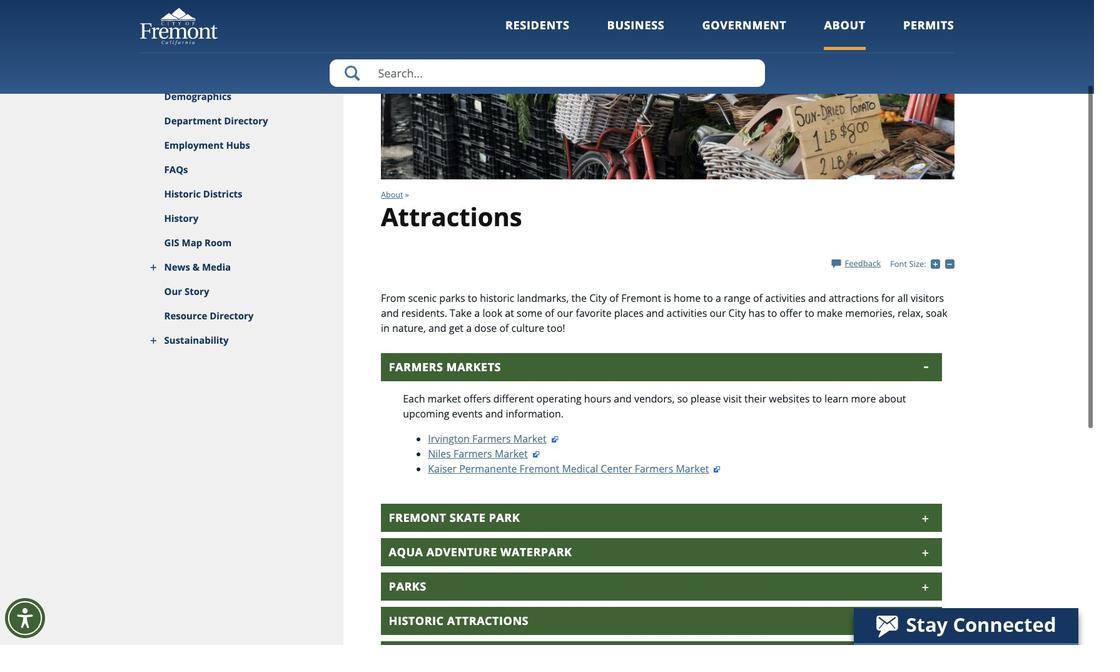 Task type: locate. For each thing, give the bounding box(es) containing it.
take
[[450, 307, 472, 321]]

demographics link
[[140, 85, 344, 109]]

2 vertical spatial a
[[466, 322, 472, 336]]

font
[[891, 259, 908, 270]]

fremont up places
[[622, 292, 662, 306]]

-
[[955, 258, 958, 270]]

fremont up the aqua
[[389, 511, 447, 526]]

historic inside tab list
[[389, 614, 444, 629]]

2 horizontal spatial fremont
[[622, 292, 662, 306]]

0 horizontal spatial a
[[466, 322, 472, 336]]

more
[[852, 393, 877, 406]]

tab
[[381, 642, 942, 646]]

about attractions
[[381, 189, 523, 234]]

1 vertical spatial about
[[381, 189, 403, 200]]

historic attractions
[[389, 614, 529, 629]]

0 horizontal spatial historic
[[164, 188, 201, 200]]

to right offer
[[805, 307, 815, 321]]

websites
[[770, 393, 810, 406]]

our
[[164, 285, 182, 298]]

to left learn
[[813, 393, 822, 406]]

to up take in the top left of the page
[[468, 292, 478, 306]]

some
[[517, 307, 543, 321]]

0 vertical spatial directory
[[224, 115, 268, 127]]

kaiser
[[428, 463, 457, 477]]

1 horizontal spatial city
[[729, 307, 746, 321]]

irvington
[[428, 433, 470, 447]]

historic down parks
[[389, 614, 444, 629]]

permits
[[904, 18, 955, 33]]

and down is
[[647, 307, 664, 321]]

our down range
[[710, 307, 726, 321]]

city down range
[[729, 307, 746, 321]]

history
[[164, 212, 199, 225]]

0 vertical spatial attractions
[[381, 200, 523, 234]]

gis
[[164, 237, 179, 249]]

1 horizontal spatial a
[[475, 307, 480, 321]]

1 horizontal spatial fremont
[[520, 463, 560, 477]]

business link
[[608, 18, 665, 50]]

permits link
[[904, 18, 955, 50]]

attractions inside tab list
[[447, 614, 529, 629]]

farmers markets
[[389, 360, 501, 375]]

news & media link
[[140, 255, 344, 280]]

resource directory
[[164, 310, 254, 322]]

and down offers
[[486, 408, 503, 421]]

events
[[452, 408, 483, 421]]

demographics
[[164, 90, 232, 103]]

at
[[505, 307, 514, 321]]

activities up offer
[[766, 292, 806, 306]]

aqua adventure waterpark
[[389, 545, 573, 560]]

history link
[[140, 207, 344, 231]]

historic for historic attractions
[[389, 614, 444, 629]]

1 vertical spatial activities
[[667, 307, 708, 321]]

2 vertical spatial market
[[676, 463, 709, 477]]

0 horizontal spatial about link
[[381, 189, 403, 200]]

0 horizontal spatial our
[[557, 307, 574, 321]]

farmers right center
[[635, 463, 674, 477]]

historic
[[480, 292, 515, 306]]

to
[[468, 292, 478, 306], [704, 292, 713, 306], [768, 307, 778, 321], [805, 307, 815, 321], [813, 393, 822, 406]]

kaiser permanente fremont medical center farmers market link
[[428, 463, 722, 477]]

park
[[489, 511, 520, 526]]

nature,
[[392, 322, 426, 336]]

1 vertical spatial a
[[475, 307, 480, 321]]

a left range
[[716, 292, 722, 306]]

a left "look"
[[475, 307, 480, 321]]

farmers market bounty image
[[381, 11, 955, 179]]

department
[[164, 115, 222, 127]]

1 horizontal spatial about link
[[825, 18, 866, 50]]

font size:
[[891, 259, 927, 270]]

employment
[[164, 139, 224, 151]]

about
[[879, 393, 907, 406]]

about inside about attractions
[[381, 189, 403, 200]]

our
[[557, 307, 574, 321], [710, 307, 726, 321]]

news & media
[[164, 261, 231, 274]]

1 vertical spatial directory
[[210, 310, 254, 322]]

room
[[205, 237, 232, 249]]

0 vertical spatial activities
[[766, 292, 806, 306]]

waterpark
[[501, 545, 573, 560]]

to right 'home'
[[704, 292, 713, 306]]

government link
[[703, 18, 787, 50]]

0 vertical spatial city
[[590, 292, 607, 306]]

our up too!
[[557, 307, 574, 321]]

Search text field
[[330, 59, 765, 87]]

1 vertical spatial attractions
[[447, 614, 529, 629]]

their
[[745, 393, 767, 406]]

residents link
[[506, 18, 570, 50]]

visitors
[[911, 292, 945, 306]]

scenic
[[408, 292, 437, 306]]

too!
[[547, 322, 566, 336]]

fremont skate park
[[389, 511, 520, 526]]

farmers up niles farmers market link on the bottom left of page
[[473, 433, 511, 447]]

2 our from the left
[[710, 307, 726, 321]]

dose
[[475, 322, 497, 336]]

0 vertical spatial fremont
[[622, 292, 662, 306]]

1 our from the left
[[557, 307, 574, 321]]

font size: link
[[891, 259, 927, 270]]

0 horizontal spatial about
[[381, 189, 403, 200]]

directory down the our story link
[[210, 310, 254, 322]]

home
[[674, 292, 701, 306]]

0 horizontal spatial activities
[[667, 307, 708, 321]]

map
[[182, 237, 202, 249]]

activities
[[766, 292, 806, 306], [667, 307, 708, 321]]

relax,
[[898, 307, 924, 321]]

2 vertical spatial fremont
[[389, 511, 447, 526]]

0 horizontal spatial city
[[590, 292, 607, 306]]

historic up history
[[164, 188, 201, 200]]

has
[[749, 307, 765, 321]]

0 vertical spatial historic
[[164, 188, 201, 200]]

is
[[664, 292, 672, 306]]

activities down 'home'
[[667, 307, 708, 321]]

our story link
[[140, 280, 344, 304]]

market
[[514, 433, 547, 447], [495, 448, 528, 462], [676, 463, 709, 477]]

0 horizontal spatial fremont
[[389, 511, 447, 526]]

1 vertical spatial historic
[[389, 614, 444, 629]]

attractions
[[829, 292, 879, 306]]

directory down demographics link on the top left of the page
[[224, 115, 268, 127]]

tab list
[[381, 354, 942, 646]]

learn
[[825, 393, 849, 406]]

a right get
[[466, 322, 472, 336]]

1 horizontal spatial historic
[[389, 614, 444, 629]]

0 vertical spatial about
[[825, 18, 866, 33]]

faqs link
[[140, 158, 344, 182]]

historic districts
[[164, 188, 243, 200]]

market
[[428, 393, 461, 406]]

&
[[193, 261, 200, 274]]

2 horizontal spatial a
[[716, 292, 722, 306]]

city up favorite
[[590, 292, 607, 306]]

for
[[882, 292, 895, 306]]

1 horizontal spatial about
[[825, 18, 866, 33]]

1 vertical spatial fremont
[[520, 463, 560, 477]]

fremont left medical
[[520, 463, 560, 477]]

farmers
[[389, 360, 443, 375], [473, 433, 511, 447], [454, 448, 492, 462], [635, 463, 674, 477]]

resource directory link
[[140, 304, 344, 329]]

1 horizontal spatial our
[[710, 307, 726, 321]]

about
[[825, 18, 866, 33], [381, 189, 403, 200]]

and
[[809, 292, 827, 306], [381, 307, 399, 321], [647, 307, 664, 321], [429, 322, 447, 336], [614, 393, 632, 406], [486, 408, 503, 421]]

0 vertical spatial market
[[514, 433, 547, 447]]



Task type: describe. For each thing, give the bounding box(es) containing it.
from scenic parks to historic landmarks, the city of fremont is home to a range of activities and attractions for all visitors and residents. take a look at some of our favorite places and activities our city has to offer to make memories, relax, soak in nature, and get a dose of culture too!
[[381, 292, 948, 336]]

soak
[[927, 307, 948, 321]]

permanente
[[460, 463, 517, 477]]

employment hubs link
[[140, 133, 344, 158]]

- link
[[946, 258, 958, 270]]

information.
[[506, 408, 564, 421]]

0 vertical spatial about link
[[825, 18, 866, 50]]

historic for historic districts
[[164, 188, 201, 200]]

niles farmers market link
[[428, 448, 541, 462]]

our story
[[164, 285, 209, 298]]

center
[[601, 463, 633, 477]]

fremont inside irvington farmers market niles farmers market kaiser permanente fremont medical center farmers market
[[520, 463, 560, 477]]

attractions for about attractions
[[381, 200, 523, 234]]

of up has
[[754, 292, 763, 306]]

memories,
[[846, 307, 896, 321]]

size:
[[910, 259, 927, 270]]

tab list containing farmers markets
[[381, 354, 942, 646]]

range
[[724, 292, 751, 306]]

+
[[941, 258, 946, 270]]

culture
[[512, 322, 545, 336]]

vendors,
[[635, 393, 675, 406]]

1 vertical spatial about link
[[381, 189, 403, 200]]

faqs
[[164, 163, 188, 176]]

medical
[[562, 463, 599, 477]]

about for about attractions
[[381, 189, 403, 200]]

sustainability
[[164, 334, 229, 347]]

and down from
[[381, 307, 399, 321]]

farmers up each
[[389, 360, 443, 375]]

from
[[381, 292, 406, 306]]

please
[[691, 393, 721, 406]]

offers
[[464, 393, 491, 406]]

fremont inside from scenic parks to historic landmarks, the city of fremont is home to a range of activities and attractions for all visitors and residents. take a look at some of our favorite places and activities our city has to offer to make memories, relax, soak in nature, and get a dose of culture too!
[[622, 292, 662, 306]]

farmers up permanente
[[454, 448, 492, 462]]

government
[[703, 18, 787, 33]]

1 horizontal spatial activities
[[766, 292, 806, 306]]

+ link
[[932, 258, 946, 270]]

about for about
[[825, 18, 866, 33]]

directory for department directory
[[224, 115, 268, 127]]

of up too!
[[545, 307, 555, 321]]

make
[[818, 307, 843, 321]]

get
[[449, 322, 464, 336]]

parks
[[389, 580, 427, 595]]

and up make
[[809, 292, 827, 306]]

gis map room
[[164, 237, 232, 249]]

directory for resource directory
[[210, 310, 254, 322]]

feedback link
[[832, 258, 881, 269]]

different
[[494, 393, 534, 406]]

visit
[[724, 393, 742, 406]]

all
[[898, 292, 909, 306]]

each
[[403, 393, 425, 406]]

and left get
[[429, 322, 447, 336]]

1 vertical spatial city
[[729, 307, 746, 321]]

attractions for historic attractions
[[447, 614, 529, 629]]

niles
[[428, 448, 451, 462]]

of up places
[[610, 292, 619, 306]]

residents
[[506, 18, 570, 33]]

irvington farmers market link
[[428, 433, 559, 447]]

hubs
[[226, 139, 250, 151]]

business
[[608, 18, 665, 33]]

look
[[483, 307, 503, 321]]

the
[[572, 292, 587, 306]]

favorite
[[576, 307, 612, 321]]

residents.
[[402, 307, 448, 321]]

aqua
[[389, 545, 423, 560]]

markets
[[447, 360, 501, 375]]

hours
[[585, 393, 612, 406]]

parks
[[440, 292, 465, 306]]

offer
[[780, 307, 803, 321]]

landmarks,
[[517, 292, 569, 306]]

1 vertical spatial market
[[495, 448, 528, 462]]

districts
[[203, 188, 243, 200]]

operating
[[537, 393, 582, 406]]

to right has
[[768, 307, 778, 321]]

skate
[[450, 511, 486, 526]]

0 vertical spatial a
[[716, 292, 722, 306]]

story
[[185, 285, 209, 298]]

upcoming
[[403, 408, 450, 421]]

stay connected image
[[854, 609, 1078, 644]]

so
[[678, 393, 689, 406]]

of down at
[[500, 322, 509, 336]]

media
[[202, 261, 231, 274]]

sustainability link
[[140, 329, 344, 353]]

to inside each market offers different operating hours and vendors, so please visit their websites to learn more about upcoming events and information.
[[813, 393, 822, 406]]

employment hubs
[[164, 139, 250, 151]]

each market offers different operating hours and vendors, so please visit their websites to learn more about upcoming events and information.
[[403, 393, 907, 421]]

news
[[164, 261, 190, 274]]

places
[[615, 307, 644, 321]]

resource
[[164, 310, 207, 322]]

feedback
[[845, 258, 881, 269]]

in
[[381, 322, 390, 336]]

and right the hours
[[614, 393, 632, 406]]



Task type: vqa. For each thing, say whether or not it's contained in the screenshot.
WEBPAGE link
no



